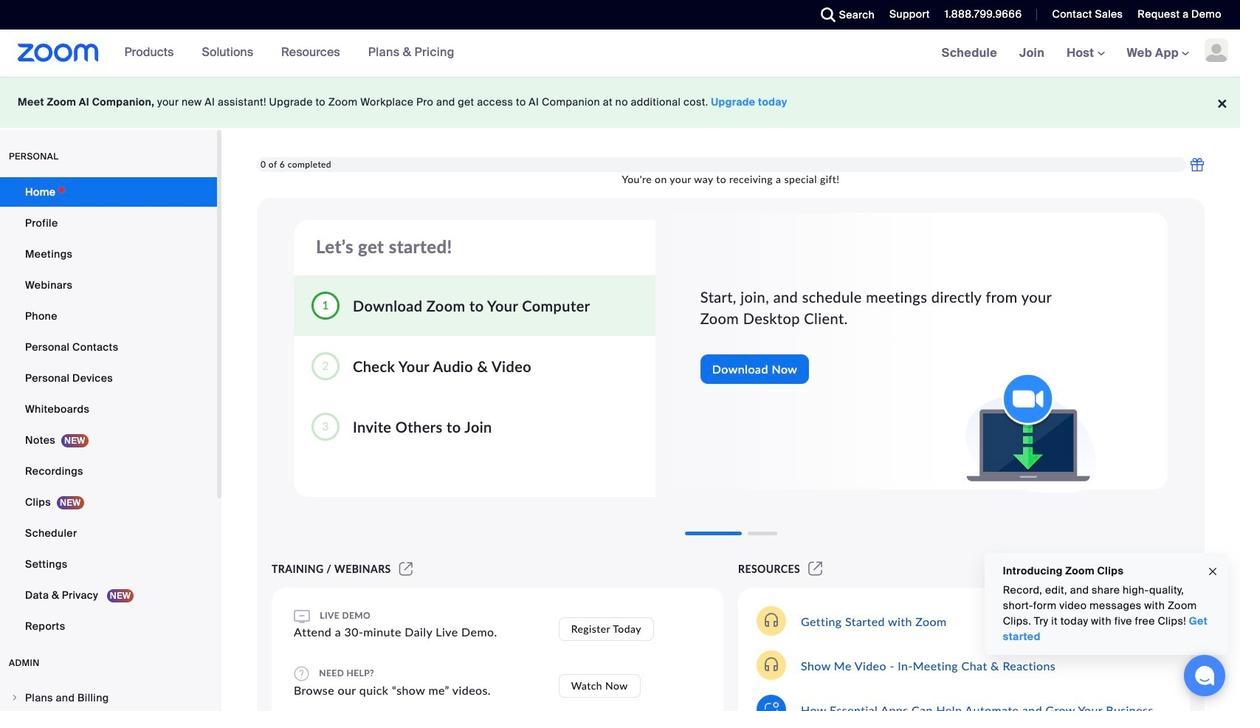 Task type: locate. For each thing, give the bounding box(es) containing it.
window new image
[[807, 563, 825, 575]]

close image
[[1208, 563, 1219, 580]]

footer
[[0, 77, 1241, 128]]

banner
[[0, 30, 1241, 78]]

menu item
[[0, 684, 217, 711]]



Task type: vqa. For each thing, say whether or not it's contained in the screenshot.
'application'
no



Task type: describe. For each thing, give the bounding box(es) containing it.
personal menu menu
[[0, 177, 217, 643]]

product information navigation
[[99, 30, 466, 77]]

profile picture image
[[1205, 38, 1229, 62]]

zoom logo image
[[18, 44, 99, 62]]

open chat image
[[1195, 665, 1216, 686]]

meetings navigation
[[931, 30, 1241, 78]]

right image
[[10, 693, 19, 702]]

window new image
[[397, 563, 415, 575]]



